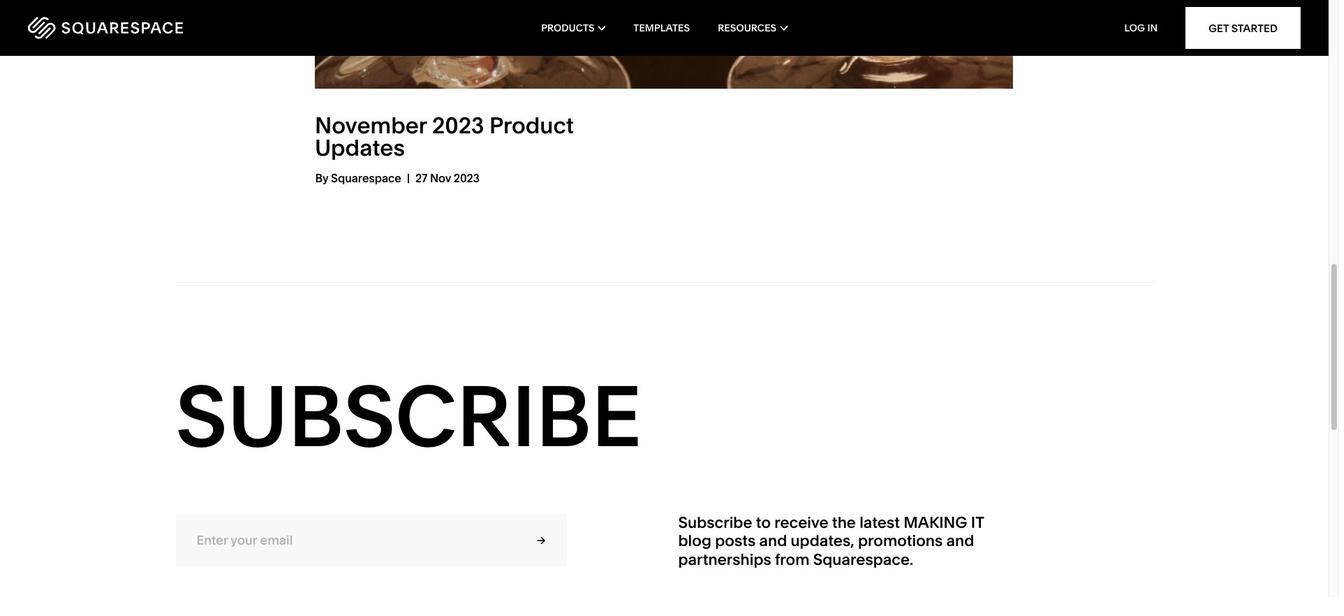 Task type: vqa. For each thing, say whether or not it's contained in the screenshot.
Know
no



Task type: describe. For each thing, give the bounding box(es) containing it.
get started
[[1209, 21, 1278, 35]]

1 vertical spatial 2023
[[454, 171, 480, 185]]

get started link
[[1186, 7, 1301, 49]]

log             in link
[[1125, 22, 1158, 34]]

in
[[1148, 22, 1158, 34]]

the
[[832, 513, 856, 532]]

squarespace logo link
[[28, 17, 283, 39]]

log
[[1125, 22, 1145, 34]]

templates link
[[634, 0, 690, 56]]

squarespace.
[[813, 550, 914, 569]]

to
[[756, 513, 771, 532]]

updates,
[[791, 532, 855, 550]]

products button
[[541, 0, 606, 56]]

november
[[315, 111, 427, 139]]

27 nov 2023
[[416, 171, 480, 185]]

squarespace logo image
[[28, 17, 183, 39]]

1 and from the left
[[759, 532, 787, 550]]

2 and from the left
[[947, 532, 974, 550]]

blog
[[678, 532, 712, 550]]



Task type: locate. For each thing, give the bounding box(es) containing it.
0 horizontal spatial subscribe
[[176, 364, 642, 468]]

0 vertical spatial subscribe
[[176, 364, 642, 468]]

Enter your email email field
[[176, 514, 516, 567]]

products
[[541, 22, 595, 34]]

by
[[315, 171, 328, 185]]

partnerships
[[678, 550, 772, 569]]

subscribe inside the subscribe to receive the latest making it blog posts and updates, promotions and partnerships from squarespace.
[[678, 513, 753, 532]]

from
[[775, 550, 810, 569]]

log             in
[[1125, 22, 1158, 34]]

get
[[1209, 21, 1229, 35]]

subscribe for subscribe to receive the latest making it blog posts and updates, promotions and partnerships from squarespace.
[[678, 513, 753, 532]]

squarespace
[[331, 171, 401, 185]]

and right posts in the right of the page
[[759, 532, 787, 550]]

and right promotions
[[947, 532, 974, 550]]

resources
[[718, 22, 777, 34]]

None submit
[[516, 514, 567, 567]]

and
[[759, 532, 787, 550], [947, 532, 974, 550]]

nov
[[430, 171, 451, 185]]

2023 up 27 nov 2023
[[433, 111, 485, 139]]

making
[[904, 513, 968, 532]]

posts
[[715, 532, 756, 550]]

27
[[416, 171, 428, 185]]

receive
[[775, 513, 829, 532]]

2023
[[433, 111, 485, 139], [454, 171, 480, 185]]

subscribe
[[176, 364, 642, 468], [678, 513, 753, 532]]

2023 right nov
[[454, 171, 480, 185]]

templates
[[634, 22, 690, 34]]

subscribe to receive the latest making it blog posts and updates, promotions and partnerships from squarespace.
[[678, 513, 984, 569]]

updates
[[315, 134, 405, 161]]

1 vertical spatial subscribe
[[678, 513, 753, 532]]

1 horizontal spatial subscribe
[[678, 513, 753, 532]]

subscribe for subscribe
[[176, 364, 642, 468]]

by squarespace
[[315, 171, 401, 185]]

0 horizontal spatial and
[[759, 532, 787, 550]]

latest
[[860, 513, 900, 532]]

started
[[1232, 21, 1278, 35]]

1 horizontal spatial and
[[947, 532, 974, 550]]

promotions
[[858, 532, 943, 550]]

0 vertical spatial 2023
[[433, 111, 485, 139]]

product
[[490, 111, 574, 139]]

2023 inside november 2023 product updates
[[433, 111, 485, 139]]

november 2023 product updates
[[315, 111, 574, 161]]

it
[[971, 513, 984, 532]]

resources button
[[718, 0, 788, 56]]



